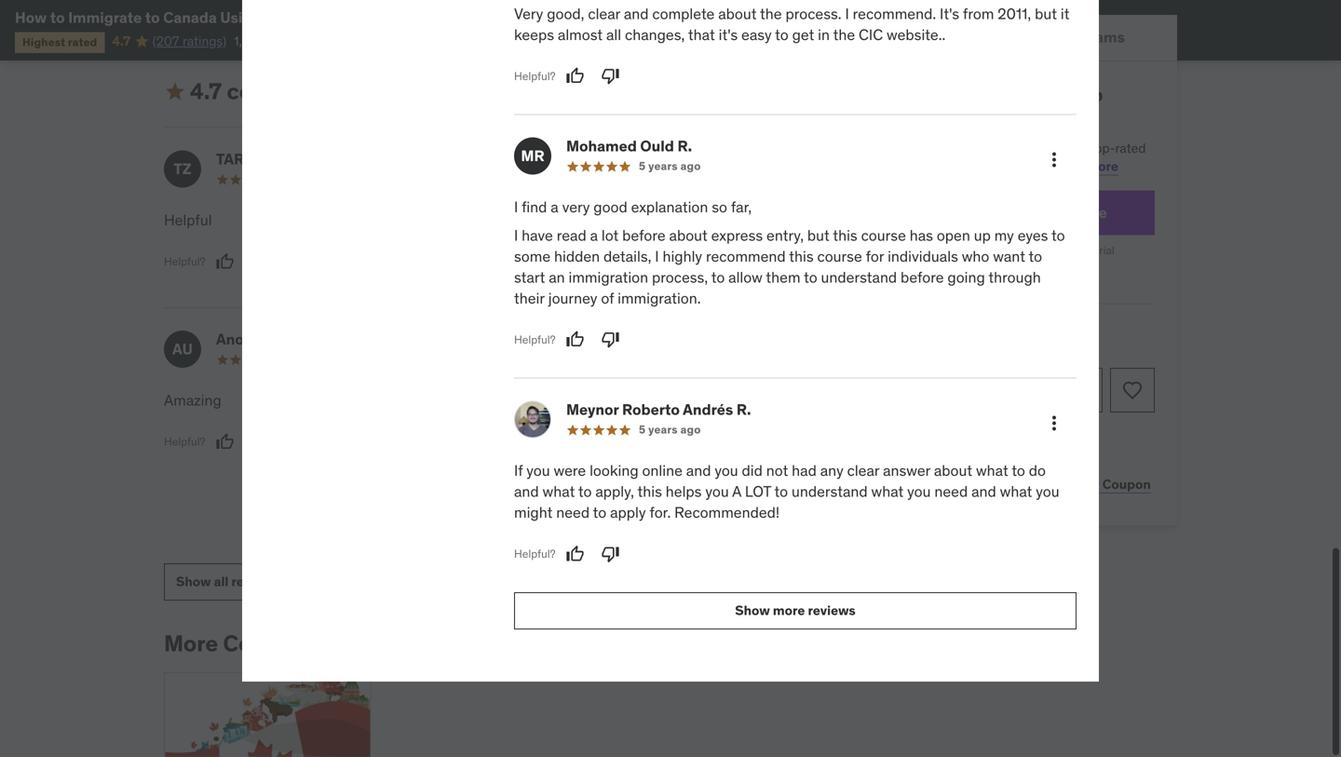 Task type: describe. For each thing, give the bounding box(es) containing it.
but inside the i find a very good explanation so far, i have read a lot before about express entry, but this course has open up my eyes to some hidden details, i highly recommend this course for individuals who want to start an immigration process, to allow them to understand before going through their journey of immigration.
[[808, 226, 830, 245]]

more courses by deanne acres-lans
[[164, 630, 551, 658]]

students
[[269, 33, 320, 49]]

0 vertical spatial before
[[622, 226, 666, 245]]

5 for mohamed
[[639, 159, 646, 173]]

gift this course
[[946, 476, 1041, 493]]

very
[[514, 4, 543, 23]]

immigration
[[569, 268, 649, 287]]

far,
[[731, 198, 752, 217]]

at
[[966, 243, 976, 258]]

ould
[[640, 137, 674, 156]]

lifetime
[[990, 451, 1031, 465]]

through
[[989, 268, 1041, 287]]

n.
[[613, 330, 628, 349]]

course left "individuals"
[[817, 247, 862, 266]]

wishlist image
[[1122, 379, 1144, 401]]

highly
[[663, 247, 703, 266]]

to right them
[[804, 268, 818, 287]]

my
[[995, 226, 1014, 245]]

courses
[[223, 630, 310, 658]]

and down suggest
[[650, 454, 675, 473]]

to down "were"
[[578, 482, 592, 501]]

more for learn
[[1087, 158, 1119, 175]]

in inside very good, clear and complete about the process. i recommend. it's from 2011, but it keeps almost all changes, that it's easy to get in the cic website..
[[818, 25, 830, 44]]

2020
[[505, 454, 541, 473]]

show for show less
[[164, 14, 199, 30]]

5 for mangeshkumar
[[630, 172, 637, 187]]

4.7 course rating
[[190, 77, 368, 105]]

course inside gift this course link
[[999, 476, 1041, 493]]

the course is informative but was recorded in 2015 and this could mean that some of the info is outdated. i would suggest to update it for 2020 (with latest info and website links and screenshots).
[[505, 391, 816, 493]]

allow
[[729, 268, 763, 287]]

any
[[820, 461, 844, 480]]

subscribe
[[883, 84, 970, 107]]

by
[[315, 630, 341, 658]]

tz
[[174, 159, 192, 179]]

process,
[[652, 268, 708, 287]]

them
[[766, 268, 801, 287]]

some inside the i find a very good explanation so far, i have read a lot before about express entry, but this course has open up my eyes to some hidden details, i highly recommend this course for individuals who want to start an immigration process, to allow them to understand before going through their journey of immigration.
[[514, 247, 551, 266]]

5 years ago for ould
[[639, 159, 701, 173]]

ago for g.
[[684, 172, 704, 187]]

understand inside the i find a very good explanation so far, i have read a lot before about express entry, but this course has open up my eyes to some hidden details, i highly recommend this course for individuals who want to start an immigration process, to allow them to understand before going through their journey of immigration.
[[821, 268, 897, 287]]

top
[[1074, 84, 1103, 107]]

and right did
[[769, 454, 794, 473]]

good overview of express entry program
[[505, 211, 776, 230]]

au
[[172, 340, 193, 359]]

program
[[719, 211, 776, 230]]

to up highest rated at the left
[[50, 8, 65, 27]]

links
[[734, 454, 765, 473]]

mohamed
[[566, 137, 637, 156]]

apply
[[610, 503, 646, 522]]

plus
[[978, 140, 1002, 156]]

course left has
[[861, 226, 906, 245]]

clear inside if you were looking online and you did not had any clear answer about what to do and what to apply, this helps you a lot to understand what you need and what you might need to apply for.  recommended!
[[847, 461, 880, 480]]

to right 'eyes'
[[1052, 226, 1065, 245]]

good
[[505, 211, 541, 230]]

course,
[[932, 140, 974, 156]]

and up helps
[[686, 461, 711, 480]]

free
[[1079, 203, 1108, 222]]

immigration.
[[618, 289, 701, 308]]

months
[[639, 172, 681, 187]]

this inside if you were looking online and you did not had any clear answer about what to do and what to apply, this helps you a lot to understand what you need and what you might need to apply for.  recommended!
[[638, 482, 662, 501]]

up
[[974, 226, 991, 245]]

might
[[514, 503, 553, 522]]

get
[[883, 140, 904, 156]]

tab list containing personal
[[861, 15, 1178, 61]]

5 months ago
[[630, 172, 704, 187]]

it inside very good, clear and complete about the process. i recommend. it's from 2011, but it keeps almost all changes, that it's easy to get in the cic website..
[[1061, 4, 1070, 23]]

anonymized u.
[[216, 330, 322, 349]]

and up outdated.
[[541, 412, 566, 431]]

personal button
[[861, 15, 1027, 60]]

i left find
[[514, 198, 518, 217]]

get
[[792, 25, 815, 44]]

2015
[[505, 412, 538, 431]]

share button
[[883, 466, 927, 503]]

to down not
[[775, 482, 788, 501]]

medium image
[[164, 80, 186, 103]]

helpful? for amazing
[[164, 435, 205, 449]]

mark review by mangeshkumar g. as unhelpful image
[[592, 253, 611, 271]]

jani mc n.
[[557, 330, 628, 349]]

helpful? for the course is informative but was recorded in 2015 and this could mean that some of the info is outdated. i would suggest to update it for 2020 (with latest info and website links and screenshots).
[[505, 518, 546, 533]]

recommend
[[706, 247, 786, 266]]

show for show more reviews
[[735, 602, 770, 619]]

per
[[1016, 243, 1032, 258]]

0 vertical spatial rated
[[68, 35, 97, 49]]

starting
[[923, 243, 964, 258]]

courses,
[[883, 158, 932, 175]]

more
[[164, 630, 218, 658]]

for inside the course is informative but was recorded in 2015 and this could mean that some of the info is outdated. i would suggest to update it for 2020 (with latest info and website links and screenshots).
[[775, 433, 793, 452]]

show all reviews
[[176, 574, 279, 590]]

clear inside very good, clear and complete about the process. i recommend. it's from 2011, but it keeps almost all changes, that it's easy to get in the cic website..
[[588, 4, 620, 23]]

show more reviews
[[735, 602, 856, 619]]

additional actions for review by meynor roberto andrés r. image
[[1043, 412, 1066, 435]]

0 horizontal spatial info
[[622, 454, 647, 473]]

share
[[887, 476, 923, 493]]

but inside the course is informative but was recorded in 2015 and this could mean that some of the info is outdated. i would suggest to update it for 2020 (with latest info and website links and screenshots).
[[675, 391, 697, 410]]

highest
[[22, 35, 65, 49]]

would
[[594, 433, 634, 452]]

mark review by jani mc n. as unhelpful image
[[592, 516, 611, 535]]

coupon
[[1103, 476, 1151, 493]]

for inside the i find a very good explanation so far, i have read a lot before about express entry, but this course has open up my eyes to some hidden details, i highly recommend this course for individuals who want to start an immigration process, to allow them to understand before going through their journey of immigration.
[[866, 247, 884, 266]]

0 vertical spatial the
[[760, 4, 782, 23]]

changes,
[[625, 25, 685, 44]]

after
[[1070, 243, 1093, 258]]

1 horizontal spatial is
[[582, 391, 593, 410]]

it inside the course is informative but was recorded in 2015 and this could mean that some of the info is outdated. i would suggest to update it for 2020 (with latest info and website links and screenshots).
[[762, 433, 771, 452]]

so
[[712, 198, 728, 217]]

to down "apply,"
[[593, 503, 607, 522]]

update
[[712, 433, 758, 452]]

try personal plan for free link
[[883, 190, 1155, 235]]

5 for meynor
[[639, 423, 646, 437]]

personal inside get this course, plus 11,000+ of our top-rated courses, with personal plan.
[[963, 158, 1014, 175]]

to up anytime
[[1029, 247, 1043, 266]]

full
[[969, 451, 987, 465]]

of up details, on the left
[[607, 211, 620, 230]]

show more reviews button
[[514, 592, 1077, 630]]

mark review by tarik z. as helpful image
[[216, 253, 234, 271]]

to up (207
[[145, 8, 160, 27]]

this inside the course is informative but was recorded in 2015 and this could mean that some of the info is outdated. i would suggest to update it for 2020 (with latest info and website links and screenshots).
[[569, 412, 594, 431]]

process.
[[786, 4, 842, 23]]

mr
[[521, 146, 545, 165]]

you down answer on the bottom of page
[[908, 482, 931, 501]]

g.
[[670, 150, 685, 169]]

want
[[993, 247, 1026, 266]]

lans
[[501, 630, 551, 658]]

0 vertical spatial need
[[935, 482, 968, 501]]

of inside get this course, plus 11,000+ of our top-rated courses, with personal plan.
[[1054, 140, 1066, 156]]

mark review by anonymized u. as helpful image
[[216, 433, 234, 451]]

andrés
[[683, 400, 733, 419]]

mean
[[638, 412, 675, 431]]

mark review by meynor roberto andrés r. as unhelpful image
[[601, 545, 620, 563]]

helpful
[[164, 211, 212, 230]]

plan.
[[1017, 158, 1046, 175]]

subscribe to udemy's top courses
[[883, 84, 1103, 131]]

online
[[642, 461, 683, 480]]

1 vertical spatial before
[[901, 268, 944, 287]]



Task type: vqa. For each thing, say whether or not it's contained in the screenshot.
"Links"
yes



Task type: locate. For each thing, give the bounding box(es) containing it.
very
[[562, 198, 590, 217]]

try personal plan for free
[[931, 203, 1108, 222]]

lot
[[745, 482, 771, 501]]

meynor roberto andrés r.
[[566, 400, 751, 419]]

0 vertical spatial in
[[818, 25, 830, 44]]

all right almost
[[606, 25, 621, 44]]

1 vertical spatial but
[[808, 226, 830, 245]]

0 vertical spatial years
[[648, 159, 678, 173]]

for left "free" on the top right
[[1056, 203, 1076, 222]]

deanne
[[346, 630, 427, 658]]

for inside try personal plan for free link
[[1056, 203, 1076, 222]]

guarantee
[[1046, 428, 1099, 442]]

1 vertical spatial some
[[709, 412, 745, 431]]

read
[[557, 226, 587, 245]]

personal down it's
[[913, 27, 975, 46]]

who
[[962, 247, 990, 266]]

this inside get this course, plus 11,000+ of our top-rated courses, with personal plan.
[[907, 140, 929, 156]]

1 horizontal spatial 4.7
[[190, 77, 222, 105]]

but left the was
[[675, 391, 697, 410]]

reviews for show all reviews
[[232, 574, 279, 590]]

additional actions for review by mohamed ould r. image
[[1043, 149, 1066, 171]]

mark review by mangeshkumar g. as helpful image
[[557, 253, 575, 271]]

years for ould
[[648, 159, 678, 173]]

1 vertical spatial for
[[866, 247, 884, 266]]

but right 2011,
[[1035, 4, 1057, 23]]

0 horizontal spatial before
[[622, 226, 666, 245]]

mark review by jani mc n. as helpful image
[[557, 516, 575, 535]]

helpful? left mark review by tarik z. as helpful icon
[[164, 255, 205, 269]]

rated inside get this course, plus 11,000+ of our top-rated courses, with personal plan.
[[1116, 140, 1146, 156]]

the up easy
[[760, 4, 782, 23]]

0 vertical spatial but
[[1035, 4, 1057, 23]]

0 vertical spatial r.
[[678, 137, 692, 156]]

did
[[742, 461, 763, 480]]

1 vertical spatial 4.7
[[190, 77, 222, 105]]

before down "individuals"
[[901, 268, 944, 287]]

trial
[[1096, 243, 1115, 258]]

0 horizontal spatial but
[[675, 391, 697, 410]]

5 years ago down meynor roberto andrés r.
[[639, 423, 701, 437]]

1 horizontal spatial it
[[1061, 4, 1070, 23]]

info down recorded
[[790, 412, 816, 431]]

if
[[514, 461, 523, 480]]

to inside subscribe to udemy's top courses
[[974, 84, 992, 107]]

their
[[514, 289, 545, 308]]

this up for.
[[638, 482, 662, 501]]

1 horizontal spatial but
[[808, 226, 830, 245]]

learn
[[1049, 158, 1084, 175]]

all inside show all reviews button
[[214, 574, 229, 590]]

1 horizontal spatial before
[[901, 268, 944, 287]]

recorded
[[731, 391, 791, 410]]

some inside the course is informative but was recorded in 2015 and this could mean that some of the info is outdated. i would suggest to update it for 2020 (with latest info and website links and screenshots).
[[709, 412, 745, 431]]

r.
[[678, 137, 692, 156], [737, 400, 751, 419]]

helpful? for helpful
[[164, 255, 205, 269]]

0 horizontal spatial reviews
[[232, 574, 279, 590]]

years down meynor roberto andrés r.
[[648, 423, 678, 437]]

understand down any
[[792, 482, 868, 501]]

2 years from the top
[[648, 423, 678, 437]]

1 horizontal spatial entry
[[680, 211, 716, 230]]

4.7 down immigrate
[[112, 33, 131, 49]]

about inside if you were looking online and you did not had any clear answer about what to do and what to apply, this helps you a lot to understand what you need and what you might need to apply for.  recommended!
[[934, 461, 973, 480]]

and up might
[[514, 482, 539, 501]]

0 horizontal spatial rated
[[68, 35, 97, 49]]

but inside very good, clear and complete about the process. i recommend. it's from 2011, but it keeps almost all changes, that it's easy to get in the cic website..
[[1035, 4, 1057, 23]]

this right gift
[[973, 476, 996, 493]]

i right process.
[[845, 4, 849, 23]]

2011,
[[998, 4, 1031, 23]]

(207
[[153, 33, 179, 49]]

to inside very good, clear and complete about the process. i recommend. it's from 2011, but it keeps almost all changes, that it's easy to get in the cic website..
[[775, 25, 789, 44]]

1 vertical spatial clear
[[847, 461, 880, 480]]

mark review by mohamed ould r. as unhelpful image
[[601, 330, 620, 349]]

i left the have
[[514, 226, 518, 245]]

helpful? left jani
[[514, 332, 556, 347]]

2 vertical spatial the
[[765, 412, 787, 431]]

all up more
[[214, 574, 229, 590]]

back
[[1018, 428, 1043, 442]]

1 vertical spatial a
[[590, 226, 598, 245]]

to inside the course is informative but was recorded in 2015 and this could mean that some of the info is outdated. i would suggest to update it for 2020 (with latest info and website links and screenshots).
[[695, 433, 708, 452]]

2 vertical spatial show
[[735, 602, 770, 619]]

1 5 years ago from the top
[[639, 159, 701, 173]]

ratings)
[[183, 33, 226, 49]]

0 vertical spatial more
[[1087, 158, 1119, 175]]

express down months
[[624, 211, 677, 230]]

0 vertical spatial personal
[[913, 27, 975, 46]]

1 vertical spatial about
[[669, 226, 708, 245]]

of down immigration
[[601, 289, 614, 308]]

course right "the"
[[533, 391, 578, 410]]

1 vertical spatial more
[[773, 602, 805, 619]]

0 vertical spatial reviews
[[232, 574, 279, 590]]

(with
[[545, 454, 577, 473]]

5 down mohamed ould r.
[[639, 159, 646, 173]]

2 vertical spatial for
[[775, 433, 793, 452]]

years down 'ould'
[[648, 159, 678, 173]]

clear up almost
[[588, 4, 620, 23]]

need
[[935, 482, 968, 501], [556, 503, 590, 522]]

almost
[[558, 25, 603, 44]]

0 vertical spatial it
[[1061, 4, 1070, 23]]

4.7 for 4.7
[[112, 33, 131, 49]]

2 horizontal spatial about
[[934, 461, 973, 480]]

helpful? for good overview of express entry program
[[505, 255, 546, 269]]

z.
[[263, 150, 276, 169]]

ago down g.
[[684, 172, 704, 187]]

0 horizontal spatial r.
[[678, 137, 692, 156]]

all
[[606, 25, 621, 44], [214, 574, 229, 590]]

apply coupon button
[[1060, 466, 1155, 503]]

of inside the course is informative but was recorded in 2015 and this could mean that some of the info is outdated. i would suggest to update it for 2020 (with latest info and website links and screenshots).
[[749, 412, 762, 431]]

1 years from the top
[[648, 159, 678, 173]]

screenshots).
[[505, 474, 594, 493]]

0 vertical spatial is
[[582, 391, 593, 410]]

to up website
[[695, 433, 708, 452]]

that inside very good, clear and complete about the process. i recommend. it's from 2011, but it keeps almost all changes, that it's easy to get in the cic website..
[[688, 25, 715, 44]]

if you were looking online and you did not had any clear answer about what to do and what to apply, this helps you a lot to understand what you need and what you might need to apply for.  recommended!
[[514, 461, 1060, 522]]

of left our
[[1054, 140, 1066, 156]]

that left 'it's'
[[688, 25, 715, 44]]

5 down 'roberto' on the bottom of the page
[[639, 423, 646, 437]]

overview
[[545, 211, 603, 230]]

more
[[1087, 158, 1119, 175], [773, 602, 805, 619]]

ago
[[681, 159, 701, 173], [684, 172, 704, 187], [681, 423, 701, 437]]

0 vertical spatial 4.7
[[112, 33, 131, 49]]

the down recorded
[[765, 412, 787, 431]]

do
[[1029, 461, 1046, 480]]

is left informative
[[582, 391, 593, 410]]

0 vertical spatial understand
[[821, 268, 897, 287]]

apply coupon
[[1064, 476, 1151, 493]]

and inside very good, clear and complete about the process. i recommend. it's from 2011, but it keeps almost all changes, that it's easy to get in the cic website..
[[624, 4, 649, 23]]

mark review by andre t. as helpful image
[[566, 67, 585, 85]]

i inside very good, clear and complete about the process. i recommend. it's from 2011, but it keeps almost all changes, that it's easy to get in the cic website..
[[845, 4, 849, 23]]

about up highly
[[669, 226, 708, 245]]

to left get
[[775, 25, 789, 44]]

0 horizontal spatial about
[[669, 226, 708, 245]]

1 vertical spatial 5 years ago
[[639, 423, 701, 437]]

understand down "individuals"
[[821, 268, 897, 287]]

1 vertical spatial the
[[833, 25, 855, 44]]

had
[[792, 461, 817, 480]]

0 horizontal spatial a
[[551, 198, 559, 217]]

course inside the course is informative but was recorded in 2015 and this could mean that some of the info is outdated. i would suggest to update it for 2020 (with latest info and website links and screenshots).
[[533, 391, 578, 410]]

1 horizontal spatial for
[[866, 247, 884, 266]]

0 vertical spatial some
[[514, 247, 551, 266]]

cancel
[[981, 266, 1015, 281]]

1 horizontal spatial in
[[818, 25, 830, 44]]

4.7
[[112, 33, 131, 49], [190, 77, 222, 105]]

this left 'could'
[[569, 412, 594, 431]]

going
[[948, 268, 985, 287]]

that inside the course is informative but was recorded in 2015 and this could mean that some of the info is outdated. i would suggest to update it for 2020 (with latest info and website links and screenshots).
[[678, 412, 705, 431]]

individuals
[[888, 247, 958, 266]]

canada
[[163, 8, 217, 27]]

i inside the course is informative but was recorded in 2015 and this could mean that some of the info is outdated. i would suggest to update it for 2020 (with latest info and website links and screenshots).
[[587, 433, 591, 452]]

helps
[[666, 482, 702, 501]]

to left do
[[1012, 461, 1026, 480]]

0 horizontal spatial all
[[214, 574, 229, 590]]

amazing
[[164, 391, 221, 410]]

a right find
[[551, 198, 559, 217]]

0 vertical spatial info
[[790, 412, 816, 431]]

learn more
[[1049, 158, 1119, 175]]

r. right 'ould'
[[678, 137, 692, 156]]

journey
[[548, 289, 598, 308]]

entry up highly
[[680, 211, 716, 230]]

to left udemy's
[[974, 84, 992, 107]]

the left "cic"
[[833, 25, 855, 44]]

before up details, on the left
[[622, 226, 666, 245]]

helpful? left mark review by anonymized u. as helpful image
[[164, 435, 205, 449]]

1 vertical spatial that
[[678, 412, 705, 431]]

years for roberto
[[648, 423, 678, 437]]

1 vertical spatial is
[[505, 433, 516, 452]]

you up a
[[715, 461, 738, 480]]

1 vertical spatial all
[[214, 574, 229, 590]]

0 horizontal spatial express
[[264, 8, 321, 27]]

ago for ould
[[681, 159, 701, 173]]

2 horizontal spatial but
[[1035, 4, 1057, 23]]

this right entry,
[[833, 226, 858, 245]]

1 horizontal spatial express
[[624, 211, 677, 230]]

1 vertical spatial show
[[176, 574, 211, 590]]

1 vertical spatial understand
[[792, 482, 868, 501]]

personal inside button
[[913, 27, 975, 46]]

2 horizontal spatial for
[[1056, 203, 1076, 222]]

ago up explanation
[[681, 159, 701, 173]]

1 vertical spatial it
[[762, 433, 771, 452]]

suggest
[[638, 433, 691, 452]]

show inside 'button'
[[164, 14, 199, 30]]

more for show
[[773, 602, 805, 619]]

need right share button
[[935, 482, 968, 501]]

recommend.
[[853, 4, 936, 23]]

about inside very good, clear and complete about the process. i recommend. it's from 2011, but it keeps almost all changes, that it's easy to get in the cic website..
[[718, 4, 757, 23]]

helpful? for if you were looking online and you did not had any clear answer about what to do and what to apply, this helps you a lot to understand what you need and what you might need to apply for.  recommended!
[[514, 547, 556, 561]]

1 vertical spatial need
[[556, 503, 590, 522]]

roberto
[[622, 400, 680, 419]]

1 horizontal spatial reviews
[[808, 602, 856, 619]]

helpful? left mark review by meynor roberto andrés r. as helpful image
[[514, 547, 556, 561]]

show less
[[164, 14, 227, 30]]

2 vertical spatial personal
[[955, 203, 1018, 222]]

1 horizontal spatial clear
[[847, 461, 880, 480]]

you
[[527, 461, 550, 480], [715, 461, 738, 480], [706, 482, 729, 501], [908, 482, 931, 501], [1036, 482, 1060, 501]]

0 vertical spatial that
[[688, 25, 715, 44]]

helpful? left mark review by andre t. as helpful image
[[514, 69, 556, 83]]

and
[[624, 4, 649, 23], [541, 412, 566, 431], [650, 454, 675, 473], [769, 454, 794, 473], [686, 461, 711, 480], [514, 482, 539, 501], [972, 482, 997, 501]]

0 horizontal spatial in
[[794, 391, 806, 410]]

5 years ago for roberto
[[639, 423, 701, 437]]

course down "lifetime"
[[999, 476, 1041, 493]]

personal
[[913, 27, 975, 46], [963, 158, 1014, 175], [955, 203, 1018, 222]]

ago down andrés at right
[[681, 423, 701, 437]]

express up students
[[264, 8, 321, 27]]

2 vertical spatial but
[[675, 391, 697, 410]]

i left highly
[[655, 247, 659, 266]]

you down do
[[1036, 482, 1060, 501]]

1 vertical spatial express
[[624, 211, 677, 230]]

details,
[[604, 247, 652, 266]]

understand inside if you were looking online and you did not had any clear answer about what to do and what to apply, this helps you a lot to understand what you need and what you might need to apply for.  recommended!
[[792, 482, 868, 501]]

0 vertical spatial a
[[551, 198, 559, 217]]

0 vertical spatial 5 years ago
[[639, 159, 701, 173]]

1 horizontal spatial some
[[709, 412, 745, 431]]

and right gift
[[972, 482, 997, 501]]

mark review by meynor roberto andrés r. as helpful image
[[566, 545, 585, 563]]

about inside the i find a very good explanation so far, i have read a lot before about express entry, but this course has open up my eyes to some hidden details, i highly recommend this course for individuals who want to start an immigration process, to allow them to understand before going through their journey of immigration.
[[669, 226, 708, 245]]

has
[[910, 226, 933, 245]]

you right "if"
[[527, 461, 550, 480]]

0 vertical spatial express
[[264, 8, 321, 27]]

tab list
[[861, 15, 1178, 61]]

1 horizontal spatial rated
[[1116, 140, 1146, 156]]

you left a
[[706, 482, 729, 501]]

info down the 'would'
[[622, 454, 647, 473]]

this up courses,
[[907, 140, 929, 156]]

tarik
[[216, 150, 259, 169]]

2 5 years ago from the top
[[639, 423, 701, 437]]

of
[[1054, 140, 1066, 156], [607, 211, 620, 230], [601, 289, 614, 308], [749, 412, 762, 431]]

helpful? down the have
[[505, 255, 546, 269]]

reviews for show more reviews
[[808, 602, 856, 619]]

rated up learn more link
[[1116, 140, 1146, 156]]

0 horizontal spatial clear
[[588, 4, 620, 23]]

clear right any
[[847, 461, 880, 480]]

is down '2015'
[[505, 433, 516, 452]]

1 horizontal spatial about
[[718, 4, 757, 23]]

day
[[958, 428, 977, 442]]

personal down plus
[[963, 158, 1014, 175]]

using
[[220, 8, 261, 27]]

1 horizontal spatial more
[[1087, 158, 1119, 175]]

4.7 right the "medium" image
[[190, 77, 222, 105]]

this down entry,
[[789, 247, 814, 266]]

about up 'it's'
[[718, 4, 757, 23]]

mangeshkumar g.
[[557, 150, 685, 169]]

anytime
[[1018, 266, 1058, 281]]

1 horizontal spatial a
[[590, 226, 598, 245]]

more inside button
[[773, 602, 805, 619]]

ago for roberto
[[681, 423, 701, 437]]

eyes
[[1018, 226, 1048, 245]]

gift
[[946, 476, 970, 493]]

1 vertical spatial rated
[[1116, 140, 1146, 156]]

0 horizontal spatial 4.7
[[112, 33, 131, 49]]

for.
[[650, 503, 671, 522]]

1 horizontal spatial need
[[935, 482, 968, 501]]

i
[[845, 4, 849, 23], [514, 198, 518, 217], [514, 226, 518, 245], [655, 247, 659, 266], [587, 433, 591, 452]]

r. right the was
[[737, 400, 751, 419]]

1 vertical spatial reviews
[[808, 602, 856, 619]]

show for show all reviews
[[176, 574, 211, 590]]

0 vertical spatial all
[[606, 25, 621, 44]]

xsmall image
[[230, 15, 245, 30]]

0 vertical spatial for
[[1056, 203, 1076, 222]]

explanation
[[631, 198, 708, 217]]

0 horizontal spatial more
[[773, 602, 805, 619]]

entry up "rating" at the left of the page
[[324, 8, 362, 27]]

personal up up
[[955, 203, 1018, 222]]

0 horizontal spatial it
[[762, 433, 771, 452]]

it's
[[940, 4, 960, 23]]

jani
[[557, 330, 585, 349]]

from
[[963, 4, 994, 23]]

some up update
[[709, 412, 745, 431]]

1 horizontal spatial r.
[[737, 400, 751, 419]]

rated down immigrate
[[68, 35, 97, 49]]

for left "individuals"
[[866, 247, 884, 266]]

a
[[551, 198, 559, 217], [590, 226, 598, 245]]

4.7 for 4.7 course rating
[[190, 77, 222, 105]]

2 vertical spatial about
[[934, 461, 973, 480]]

in inside the course is informative but was recorded in 2015 and this could mean that some of the info is outdated. i would suggest to update it for 2020 (with latest info and website links and screenshots).
[[794, 391, 806, 410]]

0 horizontal spatial is
[[505, 433, 516, 452]]

1 vertical spatial entry
[[680, 211, 716, 230]]

mohamed ould r.
[[566, 137, 692, 156]]

in right get
[[818, 25, 830, 44]]

starting at $16.58 per month after trial cancel anytime
[[923, 243, 1115, 281]]

info
[[790, 412, 816, 431], [622, 454, 647, 473]]

is
[[582, 391, 593, 410], [505, 433, 516, 452]]

0 vertical spatial about
[[718, 4, 757, 23]]

this inside gift this course link
[[973, 476, 996, 493]]

5 down mangeshkumar g.
[[630, 172, 637, 187]]

in
[[818, 25, 830, 44], [794, 391, 806, 410]]

with
[[935, 158, 960, 175]]

of inside the i find a very good explanation so far, i have read a lot before about express entry, but this course has open up my eyes to some hidden details, i highly recommend this course for individuals who want to start an immigration process, to allow them to understand before going through their journey of immigration.
[[601, 289, 614, 308]]

how
[[15, 8, 47, 27]]

in right recorded
[[794, 391, 806, 410]]

it up the links
[[762, 433, 771, 452]]

about down 30-
[[934, 461, 973, 480]]

the inside the course is informative but was recorded in 2015 and this could mean that some of the info is outdated. i would suggest to update it for 2020 (with latest info and website links and screenshots).
[[765, 412, 787, 431]]

0 horizontal spatial entry
[[324, 8, 362, 27]]

of down recorded
[[749, 412, 762, 431]]

looking
[[590, 461, 639, 480]]

teams button
[[1027, 15, 1178, 60]]

clear
[[588, 4, 620, 23], [847, 461, 880, 480]]

all inside very good, clear and complete about the process. i recommend. it's from 2011, but it keeps almost all changes, that it's easy to get in the cic website..
[[606, 25, 621, 44]]

need left mark review by jani mc n. as unhelpful "image"
[[556, 503, 590, 522]]

and up changes,
[[624, 4, 649, 23]]

1 vertical spatial info
[[622, 454, 647, 473]]

mark review by andre t. as unhelpful image
[[601, 67, 620, 85]]

some up start
[[514, 247, 551, 266]]

1 vertical spatial r.
[[737, 400, 751, 419]]

jn
[[515, 340, 532, 359]]

mark review by mohamed ould r. as helpful image
[[566, 330, 585, 349]]

0 horizontal spatial for
[[775, 433, 793, 452]]

0 vertical spatial entry
[[324, 8, 362, 27]]

0 horizontal spatial some
[[514, 247, 551, 266]]

to left allow at the top right
[[711, 268, 725, 287]]

1 vertical spatial in
[[794, 391, 806, 410]]

mg
[[512, 159, 536, 179]]

1 horizontal spatial all
[[606, 25, 621, 44]]

mc
[[588, 330, 609, 349]]

1 vertical spatial years
[[648, 423, 678, 437]]

course down 1,083
[[227, 77, 299, 105]]

for
[[1056, 203, 1076, 222], [866, 247, 884, 266], [775, 433, 793, 452]]

i up latest
[[587, 433, 591, 452]]

could
[[598, 412, 634, 431]]

0 vertical spatial show
[[164, 14, 199, 30]]

0 horizontal spatial need
[[556, 503, 590, 522]]

i find a very good explanation so far, i have read a lot before about express entry, but this course has open up my eyes to some hidden details, i highly recommend this course for individuals who want to start an immigration process, to allow them to understand before going through their journey of immigration.
[[514, 198, 1065, 308]]



